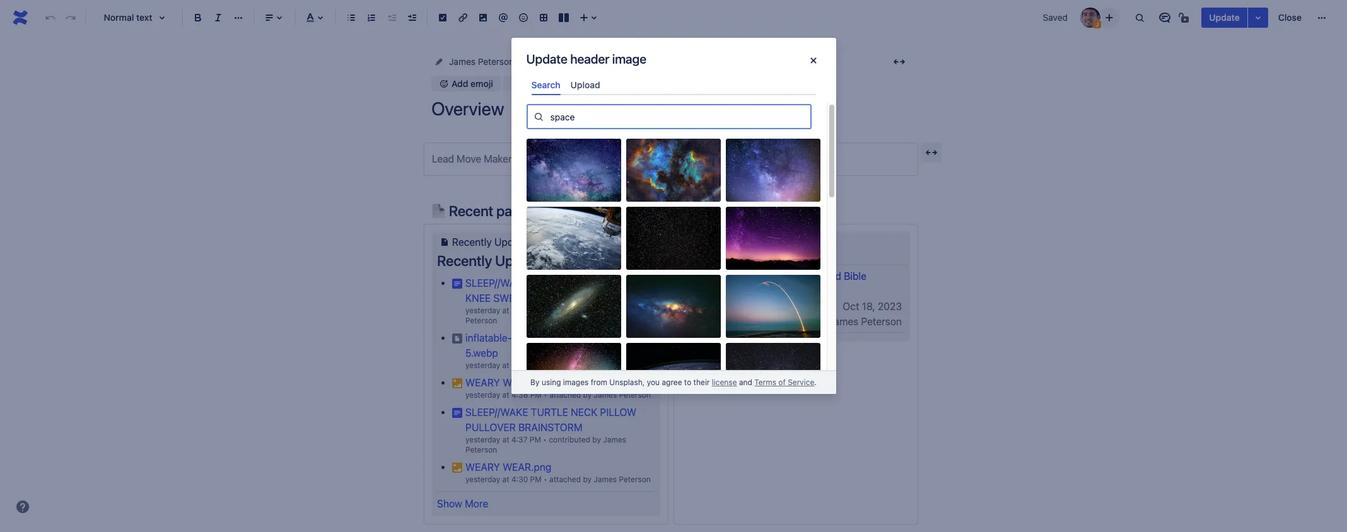 Task type: describe. For each thing, give the bounding box(es) containing it.
colorful galaxy image
[[527, 139, 621, 202]]

pillow for sleep//wake turtle neck pillow pullover brainstorm
[[600, 407, 637, 419]]

agree
[[662, 378, 682, 388]]

4 at from the top
[[503, 436, 510, 445]]

weary inside copy of weary wear brand bible created by
[[757, 271, 786, 282]]

indent tab image
[[404, 10, 420, 25]]

inline-
[[572, 333, 601, 344]]

by inside weary wear.png yesterday at 4:30 pm • attached by james peterson
[[583, 475, 592, 485]]

link image
[[456, 10, 471, 25]]

inflatable-
[[466, 333, 512, 344]]

2023
[[878, 301, 902, 313]]

weary wear.png link for weary wear.png yesterday at 4:30 pm • attached by james peterson
[[466, 462, 552, 473]]

overview
[[577, 56, 615, 67]]

peterson inside oct 18, 2023 james peterson
[[862, 316, 902, 328]]

lead
[[432, 153, 454, 165]]

4:38
[[512, 391, 528, 400]]

wear inside copy of weary wear brand bible created by
[[788, 271, 812, 282]]

at inside weary wear.png yesterday at 4:38 pm • attached by james peterson
[[503, 391, 510, 400]]

outdent ⇧tab image
[[384, 10, 399, 25]]

james peterson down brainstorm
[[466, 436, 627, 455]]

pullover
[[466, 422, 516, 434]]

james peterson up "image icon"
[[449, 56, 514, 67]]

inflatable-pants-today-inline-200227- 5.webp link
[[466, 333, 641, 359]]

yesterday inside weary wear.png yesterday at 4:38 pm • attached by james peterson
[[466, 391, 500, 400]]

table image
[[536, 10, 551, 25]]

header for update
[[571, 52, 610, 66]]

pm inside weary wear.png yesterday at 4:38 pm • attached by james peterson
[[530, 391, 542, 400]]

update for update
[[1210, 12, 1240, 23]]

james inside weary wear.png yesterday at 4:30 pm • attached by james peterson
[[594, 475, 617, 485]]

to
[[685, 378, 692, 388]]

recently updated image
[[437, 235, 452, 250]]

oct
[[843, 301, 860, 313]]

that
[[538, 202, 564, 219]]

lead move maker of weary wear
[[432, 153, 581, 165]]

image icon image
[[511, 79, 521, 89]]

brand
[[814, 271, 842, 282]]

upload
[[571, 80, 601, 90]]

by inside inflatable-pants-today-inline-200227- 5.webp yesterday at 4:40 pm • attached by james peterson
[[583, 361, 592, 371]]

pm inside weary wear.png yesterday at 4:30 pm • attached by james peterson
[[530, 475, 542, 485]]

attached inside inflatable-pants-today-inline-200227- 5.webp yesterday at 4:40 pm • attached by james peterson
[[550, 361, 581, 371]]

sleep//wake kneed sleep pillow knee sweatpants link
[[466, 278, 635, 304]]

brainstorm
[[519, 422, 583, 434]]

three columns with sidebars image
[[673, 187, 688, 202]]

weary for weary wear.png yesterday at 4:38 pm • attached by james peterson
[[466, 378, 500, 389]]

recent
[[449, 202, 494, 219]]

sleep//wake for knee
[[466, 278, 528, 289]]

sleep//wake turtle neck pillow pullover brainstorm link
[[466, 407, 637, 434]]

Give this page a title text field
[[432, 98, 911, 119]]

james inside oct 18, 2023 james peterson
[[829, 316, 859, 328]]

200227-
[[601, 333, 641, 344]]

inflatable-pants-today-inline-200227- 5.webp yesterday at 4:40 pm • attached by james peterson
[[466, 333, 651, 371]]

4:30
[[512, 475, 528, 485]]

1 vertical spatial posts
[[711, 252, 737, 264]]

using
[[542, 378, 561, 388]]

copy image
[[699, 187, 714, 202]]

pillow for sleep//wake kneed sleep pillow knee sweatpants
[[599, 278, 635, 289]]

sleep
[[566, 278, 596, 289]]

left sidebar image
[[656, 187, 671, 202]]

1 at from the top
[[503, 306, 510, 316]]

james peterson image
[[1081, 8, 1101, 28]]

pm down sweatpants
[[530, 306, 542, 316]]

.
[[815, 378, 817, 388]]

service
[[788, 378, 815, 388]]

image for add header image
[[574, 78, 599, 89]]

turtle
[[531, 407, 569, 419]]

attached for weary wear.png yesterday at 4:38 pm • attached by james peterson
[[550, 391, 581, 400]]

update for update header image
[[527, 52, 568, 66]]

sleep//wake kneed sleep pillow knee sweatpants
[[466, 278, 635, 304]]

yesterday inside weary wear.png yesterday at 4:30 pm • attached by james peterson
[[466, 475, 500, 485]]

confluence image
[[10, 8, 30, 28]]

4 yesterday from the top
[[466, 436, 500, 445]]

james inside weary wear.png yesterday at 4:38 pm • attached by james peterson
[[594, 391, 617, 400]]

1 vertical spatial blog
[[687, 252, 708, 264]]

james peterson up today-
[[466, 306, 627, 326]]

pm inside inflatable-pants-today-inline-200227- 5.webp yesterday at 4:40 pm • attached by james peterson
[[531, 361, 542, 371]]

0 vertical spatial recently updated
[[452, 237, 534, 248]]

• inside weary wear.png yesterday at 4:38 pm • attached by james peterson
[[544, 391, 548, 400]]

weary wear.png yesterday at 4:30 pm • attached by james peterson
[[466, 462, 651, 485]]

wear.png for weary wear.png yesterday at 4:30 pm • attached by james peterson
[[503, 462, 552, 473]]

pants-
[[512, 333, 542, 344]]

blog posts image
[[687, 235, 702, 250]]

action item image
[[435, 10, 451, 25]]

yesterday at 4:37 pm • contributed by
[[466, 436, 603, 445]]

image for update header image
[[613, 52, 647, 66]]

add header image
[[524, 78, 599, 89]]

0 vertical spatial updated
[[495, 237, 534, 248]]

header for add
[[543, 78, 572, 89]]

close
[[1279, 12, 1302, 23]]

images
[[563, 378, 589, 388]]

weary wear.png link for weary wear.png yesterday at 4:38 pm • attached by james peterson
[[466, 378, 552, 389]]

italic ⌘i image
[[211, 10, 226, 25]]

update header image
[[527, 52, 647, 66]]

oct 18, 2023 james peterson
[[829, 301, 902, 328]]

Main content area, start typing to enter text. text field
[[424, 143, 919, 533]]

📄
[[432, 202, 446, 219]]

show more link
[[437, 499, 489, 510]]

0 vertical spatial weary
[[526, 153, 555, 165]]

copy
[[718, 271, 742, 282]]

license
[[712, 378, 737, 388]]

• inside weary wear.png yesterday at 4:30 pm • attached by james peterson
[[544, 475, 548, 485]]

two columns image
[[603, 187, 618, 202]]

overview link
[[577, 54, 615, 69]]

andromeda galaxy image
[[527, 275, 621, 338]]

make page full-width image
[[892, 54, 907, 69]]

• inside inflatable-pants-today-inline-200227- 5.webp yesterday at 4:40 pm • attached by james peterson
[[544, 361, 548, 371]]

from
[[591, 378, 608, 388]]

go wide image
[[924, 145, 940, 160]]

remove image
[[725, 187, 740, 202]]

more at www.shotbycerqueira.com
follow us on instagram too @shotbycerqueira and @incrediblerafa image
[[626, 275, 721, 338]]

peterson inside weary wear.png yesterday at 4:38 pm • attached by james peterson
[[619, 391, 651, 400]]

numbered list ⌘⇧7 image
[[364, 10, 379, 25]]

0 horizontal spatial of
[[515, 153, 524, 165]]

contributed for brainstorm
[[549, 436, 591, 445]]

update button
[[1202, 8, 1248, 28]]



Task type: locate. For each thing, give the bounding box(es) containing it.
at left the 4:38
[[503, 391, 510, 400]]

james peterson down created
[[710, 301, 784, 313]]

show more
[[437, 499, 489, 510]]

at inside inflatable-pants-today-inline-200227- 5.webp yesterday at 4:40 pm • attached by james peterson
[[503, 361, 510, 371]]

north american and pelican nebulae mosaic image
[[626, 139, 721, 202]]

4:40
[[512, 361, 528, 371]]

pillow down unsplash,
[[600, 407, 637, 419]]

of right maker on the top left
[[515, 153, 524, 165]]

0 vertical spatial posts
[[725, 237, 751, 248]]

copy of weary wear brand bible link
[[718, 271, 867, 282]]

copy of weary wear brand bible created by
[[705, 271, 867, 297]]

of inside copy of weary wear brand bible created by
[[745, 271, 754, 282]]

james
[[449, 56, 476, 67], [710, 301, 740, 313], [604, 306, 627, 316], [829, 316, 859, 328], [594, 361, 617, 371], [594, 391, 617, 400], [603, 436, 627, 445], [594, 475, 617, 485]]

peterson inside inflatable-pants-today-inline-200227- 5.webp yesterday at 4:40 pm • attached by james peterson
[[619, 361, 651, 371]]

redo ⌘⇧z image
[[63, 10, 78, 25]]

knee
[[466, 293, 491, 304]]

of inside 'update header image' "dialog"
[[779, 378, 786, 388]]

weary wear.png link
[[466, 378, 552, 389], [466, 462, 552, 473]]

wear.png inside weary wear.png yesterday at 4:30 pm • attached by james peterson
[[503, 462, 552, 473]]

image inside "dialog"
[[613, 52, 647, 66]]

blog posts
[[702, 237, 751, 248], [687, 252, 737, 264]]

pm right 4:37
[[530, 436, 541, 445]]

0 vertical spatial image
[[613, 52, 647, 66]]

0 horizontal spatial wear
[[558, 153, 581, 165]]

header
[[571, 52, 610, 66], [543, 78, 572, 89]]

james peterson link
[[449, 54, 514, 69], [710, 301, 784, 313], [466, 306, 627, 326], [829, 316, 902, 328], [594, 361, 651, 371], [594, 391, 651, 400], [466, 436, 627, 455], [594, 475, 651, 485]]

1 vertical spatial recently updated
[[437, 252, 550, 269]]

peterson inside weary wear.png yesterday at 4:30 pm • attached by james peterson
[[619, 475, 651, 485]]

weary inside weary wear.png yesterday at 4:38 pm • attached by james peterson
[[466, 378, 500, 389]]

0 horizontal spatial image
[[574, 78, 599, 89]]

weary right maker on the top left
[[526, 153, 555, 165]]

saved
[[1043, 12, 1068, 23]]

created
[[705, 286, 740, 297]]

1 vertical spatial recently
[[437, 252, 492, 269]]

by using images from unsplash, you agree to their license and terms of service .
[[531, 378, 817, 388]]

blog down blog posts icon
[[687, 252, 708, 264]]

header up upload
[[571, 52, 610, 66]]

by inside copy of weary wear brand bible created by
[[743, 286, 754, 297]]

pages
[[497, 202, 535, 219]]

bible
[[844, 271, 867, 282]]

1 vertical spatial wear
[[788, 271, 812, 282]]

weary wear.png link up 4:30
[[466, 462, 552, 473]]

contributed down 'sleep//wake kneed sleep pillow knee sweatpants'
[[550, 306, 591, 316]]

5.webp
[[466, 348, 498, 359]]

weary wear.png link up the 4:38
[[466, 378, 552, 389]]

0 vertical spatial recently
[[452, 237, 492, 248]]

updated up kneed
[[495, 252, 550, 269]]

blog posts up "copy" on the bottom right of the page
[[702, 237, 751, 248]]

• down using on the left bottom
[[544, 391, 548, 400]]

1 horizontal spatial weary
[[757, 271, 786, 282]]

1 vertical spatial update
[[527, 52, 568, 66]]

update inside update button
[[1210, 12, 1240, 23]]

yesterday down 5.webp
[[466, 361, 500, 371]]

2 attached from the top
[[550, 391, 581, 400]]

1 attached from the top
[[550, 361, 581, 371]]

sleep//wake inside 'sleep//wake kneed sleep pillow knee sweatpants'
[[466, 278, 528, 289]]

weary wear.png yesterday at 4:38 pm • attached by james peterson
[[466, 378, 651, 400]]

contributed down brainstorm
[[549, 436, 591, 445]]

0 vertical spatial attached
[[550, 361, 581, 371]]

1 vertical spatial of
[[745, 271, 754, 282]]

2 contributed from the top
[[549, 436, 591, 445]]

unsplash,
[[610, 378, 645, 388]]

yesterday up more in the bottom left of the page
[[466, 475, 500, 485]]

1 contributed from the top
[[550, 306, 591, 316]]

add header image button
[[503, 77, 607, 92]]

blog posts down blog posts icon
[[687, 252, 737, 264]]

attached
[[550, 361, 581, 371], [550, 391, 581, 400], [550, 475, 581, 485]]

• up using on the left bottom
[[544, 361, 548, 371]]

james inside inflatable-pants-today-inline-200227- 5.webp yesterday at 4:40 pm • attached by james peterson
[[594, 361, 617, 371]]

1 vertical spatial weary
[[757, 271, 786, 282]]

1 vertical spatial weary wear.png link
[[466, 462, 552, 473]]

and
[[739, 378, 753, 388]]

1 vertical spatial wear.png
[[503, 462, 552, 473]]

pillow
[[599, 278, 635, 289], [600, 407, 637, 419]]

add image, video, or file image
[[476, 10, 491, 25]]

recently down 'recent' in the left top of the page
[[452, 237, 492, 248]]

wear.png up 4:30
[[503, 462, 552, 473]]

content
[[530, 56, 562, 67]]

at left 4:40
[[503, 361, 510, 371]]

header inside "dialog"
[[571, 52, 610, 66]]

search
[[532, 80, 561, 90]]

pillow right sleep
[[599, 278, 635, 289]]

• right 4:30
[[544, 475, 548, 485]]

0 vertical spatial blog posts
[[702, 237, 751, 248]]

add
[[524, 78, 540, 89]]

2 wear.png from the top
[[503, 462, 552, 473]]

at inside weary wear.png yesterday at 4:30 pm • attached by james peterson
[[503, 475, 510, 485]]

three columns image
[[620, 187, 635, 202]]

by
[[531, 378, 540, 388]]

peterson
[[478, 56, 514, 67], [743, 301, 784, 313], [862, 316, 902, 328], [466, 316, 497, 326], [619, 361, 651, 371], [619, 391, 651, 400], [466, 446, 497, 455], [619, 475, 651, 485]]

0 vertical spatial sleep//wake
[[466, 278, 528, 289]]

blog up "copy" on the bottom right of the page
[[702, 237, 723, 248]]

0 horizontal spatial weary
[[526, 153, 555, 165]]

updated down pages
[[495, 237, 534, 248]]

2 horizontal spatial of
[[779, 378, 786, 388]]

1 vertical spatial header
[[543, 78, 572, 89]]

while i was away on a weeks holiday to portugal, i decided to take a chance on seeing where the milky way and the moon would be showing in relation to my location. to my surprise, the moon was always below the horizon when the milky way was up. this was my first proper time photographing the milky way and i was seriously lucky to have really good conditions to capture it in. very happy with the outcome. image
[[726, 139, 821, 202]]

weary inside weary wear.png yesterday at 4:30 pm • attached by james peterson
[[466, 462, 500, 473]]

close button
[[1271, 8, 1310, 28]]

yesterday up pullover
[[466, 391, 500, 400]]

•
[[544, 306, 547, 316], [544, 361, 548, 371], [544, 391, 548, 400], [543, 436, 547, 445], [544, 475, 548, 485]]

weary
[[466, 378, 500, 389], [466, 462, 500, 473]]

1 yesterday from the top
[[466, 306, 500, 316]]

yesterday at 5:00 pm • contributed by
[[466, 306, 604, 316]]

• down sleep//wake kneed sleep pillow knee sweatpants "link"
[[544, 306, 547, 316]]

sublime purple night sky image
[[726, 207, 821, 270]]

pm right 4:40
[[531, 361, 542, 371]]

2 weary from the top
[[466, 462, 500, 473]]

sleep//wake up pullover
[[466, 407, 528, 419]]

sweatpants
[[494, 293, 559, 304]]

5:00
[[512, 306, 528, 316]]

wear.png
[[503, 378, 552, 389], [503, 462, 552, 473]]

0 vertical spatial pillow
[[599, 278, 635, 289]]

5 yesterday from the top
[[466, 475, 500, 485]]

3 yesterday from the top
[[466, 391, 500, 400]]

wear left brand
[[788, 271, 812, 282]]

by
[[743, 286, 754, 297], [593, 306, 602, 316], [583, 361, 592, 371], [583, 391, 592, 400], [593, 436, 601, 445], [583, 475, 592, 485]]

pm down by
[[530, 391, 542, 400]]

content link
[[530, 54, 562, 69]]

attached inside weary wear.png yesterday at 4:30 pm • attached by james peterson
[[550, 475, 581, 485]]

bold ⌘b image
[[191, 10, 206, 25]]

2 weary wear.png link from the top
[[466, 462, 552, 473]]

neck
[[571, 407, 598, 419]]

confluence image
[[10, 8, 30, 28]]

1 sleep//wake from the top
[[466, 278, 528, 289]]

1 horizontal spatial wear
[[788, 271, 812, 282]]

pillow inside 'sleep//wake kneed sleep pillow knee sweatpants'
[[599, 278, 635, 289]]

image inside button
[[574, 78, 599, 89]]

1 horizontal spatial update
[[1210, 12, 1240, 23]]

1 vertical spatial blog posts
[[687, 252, 737, 264]]

recently down recently updated icon on the left of the page
[[437, 252, 492, 269]]

attached inside weary wear.png yesterday at 4:38 pm • attached by james peterson
[[550, 391, 581, 400]]

1 vertical spatial contributed
[[549, 436, 591, 445]]

wear
[[558, 153, 581, 165], [788, 271, 812, 282]]

worked
[[592, 202, 638, 219]]

1 wear.png from the top
[[503, 378, 552, 389]]

1 horizontal spatial image
[[613, 52, 647, 66]]

by inside weary wear.png yesterday at 4:38 pm • attached by james peterson
[[583, 391, 592, 400]]

mention image
[[496, 10, 511, 25]]

2 at from the top
[[503, 361, 510, 371]]

3 attached from the top
[[550, 475, 581, 485]]

wear.png for weary wear.png yesterday at 4:38 pm • attached by james peterson
[[503, 378, 552, 389]]

yesterday down pullover
[[466, 436, 500, 445]]

on
[[641, 202, 657, 219]]

recently updated down 'recent' in the left top of the page
[[452, 237, 534, 248]]

more
[[465, 499, 489, 510]]

0 vertical spatial wear.png
[[503, 378, 552, 389]]

kneed
[[531, 278, 564, 289]]

recently updated
[[452, 237, 534, 248], [437, 252, 550, 269]]

today-
[[542, 333, 572, 344]]

terms
[[755, 378, 777, 388]]

yesterday
[[466, 306, 500, 316], [466, 361, 500, 371], [466, 391, 500, 400], [466, 436, 500, 445], [466, 475, 500, 485]]

of right terms
[[779, 378, 786, 388]]

header inside button
[[543, 78, 572, 89]]

pillow inside sleep//wake turtle neck pillow pullover brainstorm
[[600, 407, 637, 419]]

adjust update settings image
[[1251, 10, 1266, 25]]

update header image dialog
[[511, 38, 836, 533]]

tab list
[[527, 74, 821, 95]]

editor close icon image
[[806, 53, 821, 68]]

1 weary wear.png link from the top
[[466, 378, 552, 389]]

0 vertical spatial wear
[[558, 153, 581, 165]]

emoji image
[[516, 10, 531, 25]]

blog
[[702, 237, 723, 248], [687, 252, 708, 264]]

i've
[[567, 202, 589, 219]]

0 vertical spatial header
[[571, 52, 610, 66]]

show
[[437, 499, 462, 510]]

weary down 5.webp
[[466, 378, 500, 389]]

4:37
[[512, 436, 528, 445]]

update up search
[[527, 52, 568, 66]]

terms of service link
[[755, 378, 815, 388]]

1 weary from the top
[[466, 378, 500, 389]]

0 vertical spatial blog
[[702, 237, 723, 248]]

recently updated up knee
[[437, 252, 550, 269]]

attached up images
[[550, 361, 581, 371]]

1 horizontal spatial of
[[745, 271, 754, 282]]

recently
[[452, 237, 492, 248], [437, 252, 492, 269]]

ocean clouds seen from space image
[[527, 207, 621, 270]]

move this page image
[[434, 57, 444, 67]]

updated
[[495, 237, 534, 248], [495, 252, 550, 269]]

tab list containing search
[[527, 74, 821, 95]]

3 at from the top
[[503, 391, 510, 400]]

you
[[647, 378, 660, 388]]

sleep//wake inside sleep//wake turtle neck pillow pullover brainstorm
[[466, 407, 528, 419]]

weary for weary wear.png yesterday at 4:30 pm • attached by james peterson
[[466, 462, 500, 473]]

2 sleep//wake from the top
[[466, 407, 528, 419]]

• down brainstorm
[[543, 436, 547, 445]]

tab list inside 'update header image' "dialog"
[[527, 74, 821, 95]]

attached down images
[[550, 391, 581, 400]]

18,
[[862, 301, 876, 313]]

update
[[1210, 12, 1240, 23], [527, 52, 568, 66]]

0 vertical spatial weary wear.png link
[[466, 378, 552, 389]]

📄 recent pages that i've worked on
[[432, 202, 657, 219]]

wear up i've
[[558, 153, 581, 165]]

contributed for sweatpants
[[550, 306, 591, 316]]

1 vertical spatial weary
[[466, 462, 500, 473]]

of right "copy" on the bottom right of the page
[[745, 271, 754, 282]]

maker
[[484, 153, 512, 165]]

undo ⌘z image
[[43, 10, 58, 25]]

sleep//wake
[[466, 278, 528, 289], [466, 407, 528, 419]]

0 vertical spatial update
[[1210, 12, 1240, 23]]

header down content link
[[543, 78, 572, 89]]

yesterday down knee
[[466, 306, 500, 316]]

Search field
[[547, 105, 811, 128]]

1 vertical spatial sleep//wake
[[466, 407, 528, 419]]

2 vertical spatial attached
[[550, 475, 581, 485]]

wear.png inside weary wear.png yesterday at 4:38 pm • attached by james peterson
[[503, 378, 552, 389]]

2 yesterday from the top
[[466, 361, 500, 371]]

2 vertical spatial of
[[779, 378, 786, 388]]

weary up more in the bottom left of the page
[[466, 462, 500, 473]]

right sidebar image
[[638, 187, 653, 202]]

move
[[457, 153, 482, 165]]

update inside 'update header image' "dialog"
[[527, 52, 568, 66]]

sleep//wake up knee
[[466, 278, 528, 289]]

1 vertical spatial pillow
[[600, 407, 637, 419]]

at left 4:30
[[503, 475, 510, 485]]

pm right 4:30
[[530, 475, 542, 485]]

0 horizontal spatial update
[[527, 52, 568, 66]]

james peterson
[[449, 56, 514, 67], [710, 301, 784, 313], [466, 306, 627, 326], [466, 436, 627, 455]]

bullet list ⌘⇧8 image
[[344, 10, 359, 25]]

attached for weary wear.png yesterday at 4:30 pm • attached by james peterson
[[550, 475, 581, 485]]

at left "5:00"
[[503, 306, 510, 316]]

0 vertical spatial of
[[515, 153, 524, 165]]

sleep//wake for pullover
[[466, 407, 528, 419]]

yesterday inside inflatable-pants-today-inline-200227- 5.webp yesterday at 4:40 pm • attached by james peterson
[[466, 361, 500, 371]]

layouts image
[[557, 10, 572, 25]]

their
[[694, 378, 710, 388]]

5 at from the top
[[503, 475, 510, 485]]

pm
[[530, 306, 542, 316], [531, 361, 542, 371], [530, 391, 542, 400], [530, 436, 541, 445], [530, 475, 542, 485]]

sea of stars image
[[626, 207, 721, 270]]

attached right 4:30
[[550, 475, 581, 485]]

wear.png up the 4:38
[[503, 378, 552, 389]]

license link
[[712, 378, 737, 388]]

1 vertical spatial image
[[574, 78, 599, 89]]

weary down "sublime purple night sky" "image"
[[757, 271, 786, 282]]

0 vertical spatial contributed
[[550, 306, 591, 316]]

at left 4:37
[[503, 436, 510, 445]]

0 vertical spatial weary
[[466, 378, 500, 389]]

sleep//wake turtle neck pillow pullover brainstorm
[[466, 407, 637, 434]]

image
[[613, 52, 647, 66], [574, 78, 599, 89]]

1 vertical spatial attached
[[550, 391, 581, 400]]

1 vertical spatial updated
[[495, 252, 550, 269]]

weary
[[526, 153, 555, 165], [757, 271, 786, 282]]

update left "adjust update settings" icon
[[1210, 12, 1240, 23]]



Task type: vqa. For each thing, say whether or not it's contained in the screenshot.
Show More "link"
yes



